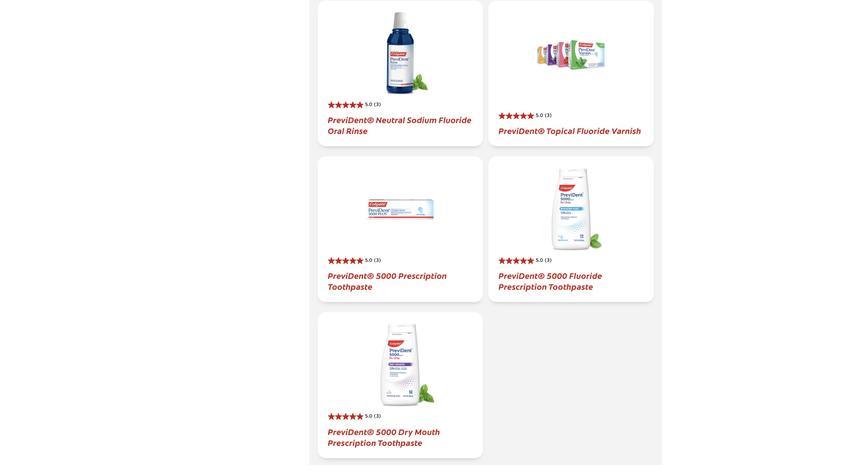 Task type: vqa. For each thing, say whether or not it's contained in the screenshot.
'5.0 (3)'
yes



Task type: describe. For each thing, give the bounding box(es) containing it.
5.0 (3) for prevident® 5000 prescription toothpaste
[[365, 258, 381, 263]]

mouth
[[415, 426, 441, 437]]

prevident® for prevident® 5000 prescription toothpaste
[[328, 270, 374, 281]]

prescription inside prevident® 5000 fluoride prescription toothpaste
[[499, 281, 548, 292]]

fluoride inside prevident® neutral sodium fluoride oral rinse
[[439, 114, 472, 125]]

prevident® 5000 fluoride prescription toothpaste
[[499, 270, 603, 292]]

5000 for dry
[[376, 426, 397, 437]]

fluoride for prevident® topical fluoride varnish
[[577, 125, 610, 136]]

5000 for prescription
[[376, 270, 397, 281]]

prevident® for prevident® 5000 dry mouth prescription toothpaste
[[328, 426, 374, 437]]

dry
[[399, 426, 413, 437]]

(3) for mouth
[[374, 414, 381, 419]]

5.0 (3) for prevident® neutral sodium fluoride oral rinse
[[365, 103, 381, 107]]

prevident® for prevident® 5000 fluoride prescription toothpaste
[[499, 270, 545, 281]]

varnish
[[612, 125, 642, 136]]

5.0 for prevident® topical fluoride varnish
[[536, 113, 544, 118]]

(3) for varnish
[[545, 113, 552, 118]]

5.0 (3) for prevident® 5000 fluoride prescription toothpaste
[[536, 258, 552, 263]]

prevident® for prevident® neutral sodium fluoride oral rinse
[[328, 114, 374, 125]]

5.0 for prevident® 5000 dry mouth prescription toothpaste
[[365, 414, 373, 419]]

topical
[[547, 125, 576, 136]]

5.0 for prevident® 5000 prescription toothpaste
[[365, 258, 373, 263]]

5.0 (3) for prevident® 5000 dry mouth prescription toothpaste
[[365, 414, 381, 419]]

toothpaste inside prevident® 5000 dry mouth prescription toothpaste
[[378, 437, 423, 448]]

prevident® topical fluoride varnish
[[499, 125, 642, 136]]

5.0 for prevident® 5000 fluoride prescription toothpaste
[[536, 258, 544, 263]]

5.0 (3) for prevident® topical fluoride varnish
[[536, 113, 552, 118]]



Task type: locate. For each thing, give the bounding box(es) containing it.
5.0 up rinse
[[365, 103, 373, 107]]

5.0 up prevident® 5000 fluoride prescription toothpaste
[[536, 258, 544, 263]]

5.0 up prevident® topical fluoride varnish
[[536, 113, 544, 118]]

prescription
[[399, 270, 447, 281], [499, 281, 548, 292], [328, 437, 377, 448]]

(3) for toothpaste
[[374, 258, 381, 263]]

5000 inside prevident® 5000 fluoride prescription toothpaste
[[547, 270, 568, 281]]

prevident® inside prevident® 5000 dry mouth prescription toothpaste
[[328, 426, 374, 437]]

prevident® inside prevident® 5000 prescription toothpaste
[[328, 270, 374, 281]]

5.0
[[365, 103, 373, 107], [536, 113, 544, 118], [365, 258, 373, 263], [536, 258, 544, 263], [365, 414, 373, 419]]

5.0 (3)
[[365, 103, 381, 107], [536, 113, 552, 118], [365, 258, 381, 263], [536, 258, 552, 263], [365, 414, 381, 419]]

5.0 (3) up prevident® 5000 dry mouth prescription toothpaste
[[365, 414, 381, 419]]

(3) up neutral
[[374, 103, 381, 107]]

1 horizontal spatial prescription
[[399, 270, 447, 281]]

toothpaste
[[328, 281, 373, 292], [549, 281, 594, 292], [378, 437, 423, 448]]

fluoride
[[439, 114, 472, 125], [577, 125, 610, 136], [570, 270, 603, 281]]

(3) up prevident® 5000 fluoride prescription toothpaste
[[545, 258, 552, 263]]

prescription inside prevident® 5000 prescription toothpaste
[[399, 270, 447, 281]]

toothpaste inside prevident® 5000 fluoride prescription toothpaste
[[549, 281, 594, 292]]

(3) for prescription
[[545, 258, 552, 263]]

5.0 (3) up prevident® 5000 fluoride prescription toothpaste
[[536, 258, 552, 263]]

5000 inside prevident® 5000 dry mouth prescription toothpaste
[[376, 426, 397, 437]]

(3) up prevident® 5000 dry mouth prescription toothpaste
[[374, 414, 381, 419]]

5000 for fluoride
[[547, 270, 568, 281]]

prevident® inside prevident® neutral sodium fluoride oral rinse
[[328, 114, 374, 125]]

5.0 up prevident® 5000 dry mouth prescription toothpaste
[[365, 414, 373, 419]]

prescription inside prevident® 5000 dry mouth prescription toothpaste
[[328, 437, 377, 448]]

5.0 (3) up topical
[[536, 113, 552, 118]]

prevident® inside prevident® 5000 fluoride prescription toothpaste
[[499, 270, 545, 281]]

5000
[[376, 270, 397, 281], [547, 270, 568, 281], [376, 426, 397, 437]]

toothpaste inside prevident® 5000 prescription toothpaste
[[328, 281, 373, 292]]

fluoride for prevident® 5000 fluoride prescription toothpaste
[[570, 270, 603, 281]]

(3) up topical
[[545, 113, 552, 118]]

5.0 (3) up neutral
[[365, 103, 381, 107]]

prevident® neutral sodium fluoride oral rinse
[[328, 114, 472, 136]]

(3) for fluoride
[[374, 103, 381, 107]]

oral
[[328, 125, 345, 136]]

prevident® 5000 prescription toothpaste
[[328, 270, 447, 292]]

prevident®
[[328, 114, 374, 125], [499, 125, 545, 136], [328, 270, 374, 281], [499, 270, 545, 281], [328, 426, 374, 437]]

neutral
[[376, 114, 406, 125]]

(3)
[[374, 103, 381, 107], [545, 113, 552, 118], [374, 258, 381, 263], [545, 258, 552, 263], [374, 414, 381, 419]]

2 horizontal spatial toothpaste
[[549, 281, 594, 292]]

5.0 up prevident® 5000 prescription toothpaste
[[365, 258, 373, 263]]

prevident® for prevident® topical fluoride varnish
[[499, 125, 545, 136]]

0 horizontal spatial prescription
[[328, 437, 377, 448]]

1 horizontal spatial toothpaste
[[378, 437, 423, 448]]

5000 inside prevident® 5000 prescription toothpaste
[[376, 270, 397, 281]]

fluoride inside prevident® 5000 fluoride prescription toothpaste
[[570, 270, 603, 281]]

5.0 (3) up prevident® 5000 prescription toothpaste
[[365, 258, 381, 263]]

(3) up prevident® 5000 prescription toothpaste
[[374, 258, 381, 263]]

sodium
[[407, 114, 437, 125]]

0 horizontal spatial toothpaste
[[328, 281, 373, 292]]

2 horizontal spatial prescription
[[499, 281, 548, 292]]

rinse
[[347, 125, 368, 136]]

prevident® 5000 dry mouth prescription toothpaste
[[328, 426, 441, 448]]

5.0 for prevident® neutral sodium fluoride oral rinse
[[365, 103, 373, 107]]



